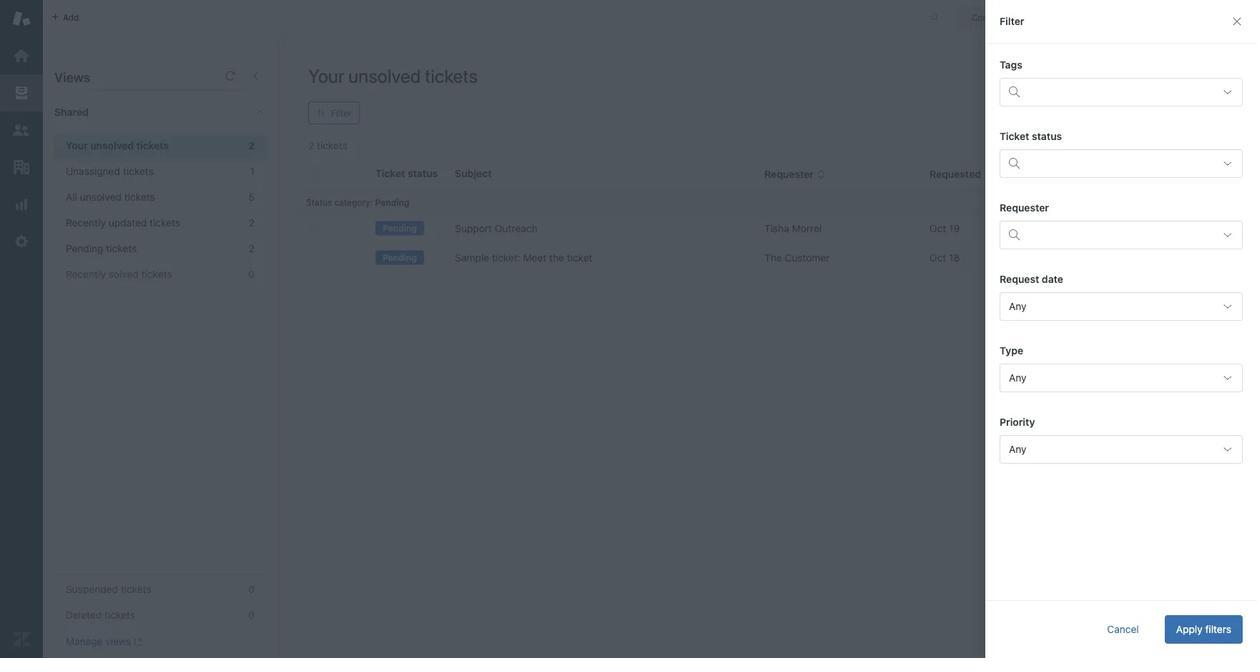 Task type: locate. For each thing, give the bounding box(es) containing it.
status
[[1032, 131, 1063, 142]]

0 horizontal spatial priority
[[1000, 417, 1036, 429]]

3 0 from the top
[[248, 610, 255, 622]]

filter dialog
[[986, 0, 1258, 659]]

1 vertical spatial any field
[[1000, 364, 1243, 393]]

1 horizontal spatial priority
[[1128, 169, 1163, 180]]

your unsolved tickets
[[308, 65, 478, 87], [66, 140, 169, 152]]

requester
[[765, 169, 814, 180], [1000, 202, 1050, 214]]

0 vertical spatial type
[[1010, 169, 1034, 180]]

manage views
[[66, 636, 131, 648]]

18
[[949, 252, 960, 264]]

3 2 from the top
[[249, 243, 255, 255]]

type inside button
[[1010, 169, 1034, 180]]

zendesk image
[[12, 631, 31, 650]]

recently
[[66, 217, 106, 229], [66, 269, 106, 280]]

priority
[[1128, 169, 1163, 180], [1000, 417, 1036, 429]]

oct
[[930, 223, 947, 235], [930, 252, 947, 264]]

0 horizontal spatial your unsolved tickets
[[66, 140, 169, 152]]

0 vertical spatial requester
[[765, 169, 814, 180]]

0 vertical spatial recently
[[66, 217, 106, 229]]

admin image
[[12, 233, 31, 251]]

oct left 19
[[930, 223, 947, 235]]

play
[[1198, 73, 1217, 84]]

manage
[[66, 636, 103, 648]]

apply
[[1177, 624, 1203, 636]]

row
[[298, 214, 1247, 244], [298, 244, 1247, 273]]

apply filters
[[1177, 624, 1232, 636]]

1 0 from the top
[[248, 269, 255, 280]]

0
[[248, 269, 255, 280], [248, 584, 255, 596], [248, 610, 255, 622]]

1 vertical spatial unsolved
[[90, 140, 134, 152]]

your up the unassigned at the top
[[66, 140, 88, 152]]

2 any from the top
[[1009, 372, 1027, 384]]

1
[[250, 166, 255, 177]]

all
[[66, 191, 77, 203]]

1 vertical spatial oct
[[930, 252, 947, 264]]

ticket:
[[492, 252, 521, 264]]

oct left 18
[[930, 252, 947, 264]]

0 vertical spatial oct
[[930, 223, 947, 235]]

conversations button
[[957, 6, 1062, 29]]

any for request date
[[1009, 301, 1027, 313]]

unassigned
[[66, 166, 120, 177]]

2 vertical spatial 0
[[248, 610, 255, 622]]

1 vertical spatial filter
[[331, 108, 352, 118]]

1 vertical spatial 0
[[248, 584, 255, 596]]

1 vertical spatial your unsolved tickets
[[66, 140, 169, 152]]

0 vertical spatial your unsolved tickets
[[308, 65, 478, 87]]

priority inside "filter" dialog
[[1000, 417, 1036, 429]]

views
[[105, 636, 131, 648]]

1 vertical spatial 2
[[249, 217, 255, 229]]

2 0 from the top
[[248, 584, 255, 596]]

your unsolved tickets up unassigned tickets
[[66, 140, 169, 152]]

recently updated tickets
[[66, 217, 180, 229]]

your
[[308, 65, 344, 87], [66, 140, 88, 152]]

2 recently from the top
[[66, 269, 106, 280]]

2 for pending tickets
[[249, 243, 255, 255]]

0 vertical spatial your
[[308, 65, 344, 87]]

cancel button
[[1096, 616, 1151, 645]]

the customer
[[765, 252, 830, 264]]

unsolved
[[349, 65, 421, 87], [90, 140, 134, 152], [80, 191, 122, 203]]

1 any from the top
[[1009, 301, 1027, 313]]

recently for recently updated tickets
[[66, 217, 106, 229]]

1 row from the top
[[298, 214, 1247, 244]]

filter button
[[308, 102, 360, 124]]

organizations image
[[12, 158, 31, 177]]

outreach
[[495, 223, 538, 235]]

close drawer image
[[1232, 16, 1243, 27]]

requester inside button
[[765, 169, 814, 180]]

1 horizontal spatial filter
[[1000, 15, 1025, 27]]

unassigned tickets
[[66, 166, 154, 177]]

deleted tickets
[[66, 610, 135, 622]]

1 any field from the top
[[1000, 293, 1243, 321]]

pending
[[375, 197, 410, 207], [383, 223, 417, 233], [66, 243, 103, 255], [383, 253, 417, 263]]

3 any field from the top
[[1000, 436, 1243, 464]]

the
[[550, 252, 564, 264]]

0 vertical spatial any
[[1009, 301, 1027, 313]]

shared button
[[43, 91, 241, 134]]

2 2 from the top
[[249, 217, 255, 229]]

recently for recently solved tickets
[[66, 269, 106, 280]]

2 vertical spatial any field
[[1000, 436, 1243, 464]]

unsolved up filter 'button'
[[349, 65, 421, 87]]

deleted
[[66, 610, 102, 622]]

date
[[1042, 274, 1064, 285]]

2
[[249, 140, 255, 152], [249, 217, 255, 229], [249, 243, 255, 255]]

meet
[[523, 252, 547, 264]]

1 vertical spatial recently
[[66, 269, 106, 280]]

filter
[[1000, 15, 1025, 27], [331, 108, 352, 118]]

row containing sample ticket: meet the ticket
[[298, 244, 1247, 273]]

conversations
[[972, 13, 1030, 23]]

0 vertical spatial 0
[[248, 269, 255, 280]]

request
[[1000, 274, 1040, 285]]

row down tisha
[[298, 244, 1247, 273]]

row up the
[[298, 214, 1247, 244]]

suspended tickets
[[66, 584, 151, 596]]

0 vertical spatial 2
[[249, 140, 255, 152]]

unsolved down the unassigned at the top
[[80, 191, 122, 203]]

2 oct from the top
[[930, 252, 947, 264]]

Any field
[[1000, 293, 1243, 321], [1000, 364, 1243, 393], [1000, 436, 1243, 464]]

question
[[1010, 223, 1052, 235]]

recently solved tickets
[[66, 269, 172, 280]]

status
[[306, 197, 332, 207]]

1 vertical spatial type
[[1000, 345, 1024, 357]]

1 horizontal spatial requester
[[1000, 202, 1050, 214]]

type button
[[1010, 168, 1045, 181]]

requester up tisha morrel
[[765, 169, 814, 180]]

requester element
[[1000, 221, 1243, 250]]

cancel
[[1108, 624, 1140, 636]]

get started image
[[12, 47, 31, 65]]

type
[[1010, 169, 1034, 180], [1000, 345, 1024, 357]]

0 vertical spatial filter
[[1000, 15, 1025, 27]]

1 vertical spatial requester
[[1000, 202, 1050, 214]]

0 vertical spatial any field
[[1000, 293, 1243, 321]]

tags
[[1000, 59, 1023, 71]]

recently down pending tickets
[[66, 269, 106, 280]]

2 vertical spatial unsolved
[[80, 191, 122, 203]]

shared
[[54, 106, 89, 118]]

1 vertical spatial priority
[[1000, 417, 1036, 429]]

tickets
[[425, 65, 478, 87], [136, 140, 169, 152], [123, 166, 154, 177], [124, 191, 155, 203], [150, 217, 180, 229], [106, 243, 137, 255], [141, 269, 172, 280], [121, 584, 151, 596], [104, 610, 135, 622]]

ticket
[[567, 252, 593, 264]]

0 vertical spatial priority
[[1128, 169, 1163, 180]]

unsolved up unassigned tickets
[[90, 140, 134, 152]]

1 oct from the top
[[930, 223, 947, 235]]

filter inside dialog
[[1000, 15, 1025, 27]]

requester up question
[[1000, 202, 1050, 214]]

your unsolved tickets up filter 'button'
[[308, 65, 478, 87]]

3 any from the top
[[1009, 444, 1027, 456]]

updated
[[109, 217, 147, 229]]

1 recently from the top
[[66, 217, 106, 229]]

any for priority
[[1009, 444, 1027, 456]]

0 horizontal spatial requester
[[765, 169, 814, 180]]

recently down all at the left top
[[66, 217, 106, 229]]

2 vertical spatial any
[[1009, 444, 1027, 456]]

2 row from the top
[[298, 244, 1247, 273]]

ticket status element
[[1000, 150, 1243, 178]]

any
[[1009, 301, 1027, 313], [1009, 372, 1027, 384], [1009, 444, 1027, 456]]

2 vertical spatial 2
[[249, 243, 255, 255]]

collapse views pane image
[[250, 70, 262, 82]]

1 vertical spatial any
[[1009, 372, 1027, 384]]

your up filter 'button'
[[308, 65, 344, 87]]

1 2 from the top
[[249, 140, 255, 152]]

0 vertical spatial unsolved
[[349, 65, 421, 87]]

2 any field from the top
[[1000, 364, 1243, 393]]

0 horizontal spatial filter
[[331, 108, 352, 118]]

refresh views pane image
[[225, 70, 236, 82]]

0 horizontal spatial your
[[66, 140, 88, 152]]

support
[[455, 223, 492, 235]]



Task type: describe. For each thing, give the bounding box(es) containing it.
2 for your unsolved tickets
[[249, 140, 255, 152]]

category:
[[335, 197, 373, 207]]

0 for suspended tickets
[[248, 584, 255, 596]]

pending tickets
[[66, 243, 137, 255]]

any field for request date
[[1000, 293, 1243, 321]]

customer
[[785, 252, 830, 264]]

the
[[765, 252, 782, 264]]

status category: pending
[[306, 197, 410, 207]]

play button
[[1168, 64, 1229, 93]]

sample
[[455, 252, 489, 264]]

request date
[[1000, 274, 1064, 285]]

ticket status
[[1000, 131, 1063, 142]]

apply filters button
[[1165, 616, 1243, 645]]

1 horizontal spatial your unsolved tickets
[[308, 65, 478, 87]]

oct for oct 18
[[930, 252, 947, 264]]

manage views link
[[66, 636, 142, 649]]

sample ticket: meet the ticket
[[455, 252, 593, 264]]

5
[[249, 191, 255, 203]]

oct 19
[[930, 223, 960, 235]]

oct for oct 19
[[930, 223, 947, 235]]

type inside "filter" dialog
[[1000, 345, 1024, 357]]

row containing support outreach
[[298, 214, 1247, 244]]

support outreach link
[[455, 222, 538, 236]]

1 horizontal spatial your
[[308, 65, 344, 87]]

requested button
[[930, 168, 993, 181]]

oct 18
[[930, 252, 960, 264]]

requester inside "filter" dialog
[[1000, 202, 1050, 214]]

2 for recently updated tickets
[[249, 217, 255, 229]]

any field for priority
[[1000, 436, 1243, 464]]

0 for recently solved tickets
[[248, 269, 255, 280]]

unsolved for 5
[[80, 191, 122, 203]]

any field for type
[[1000, 364, 1243, 393]]

low
[[1128, 223, 1146, 235]]

all unsolved tickets
[[66, 191, 155, 203]]

1 vertical spatial your
[[66, 140, 88, 152]]

ticket
[[1000, 131, 1030, 142]]

priority inside button
[[1128, 169, 1163, 180]]

sample ticket: meet the ticket link
[[455, 251, 593, 265]]

shared heading
[[43, 91, 279, 134]]

morrel
[[792, 223, 822, 235]]

(opens in a new tab) image
[[131, 638, 142, 647]]

views
[[54, 69, 90, 85]]

filters
[[1206, 624, 1232, 636]]

priority button
[[1128, 168, 1174, 181]]

subject
[[455, 168, 492, 180]]

views image
[[12, 84, 31, 102]]

reporting image
[[12, 195, 31, 214]]

any for type
[[1009, 372, 1027, 384]]

0 for deleted tickets
[[248, 610, 255, 622]]

tisha
[[765, 223, 790, 235]]

solved
[[109, 269, 139, 280]]

19
[[949, 223, 960, 235]]

support outreach
[[455, 223, 538, 235]]

requested
[[930, 169, 982, 180]]

suspended
[[66, 584, 118, 596]]

tisha morrel
[[765, 223, 822, 235]]

filter inside 'button'
[[331, 108, 352, 118]]

zendesk support image
[[12, 9, 31, 28]]

customers image
[[12, 121, 31, 140]]

main element
[[0, 0, 43, 659]]

requester button
[[765, 168, 826, 181]]

unsolved for 2
[[90, 140, 134, 152]]

tags element
[[1000, 78, 1243, 107]]



Task type: vqa. For each thing, say whether or not it's contained in the screenshot.
right Your unsolved tickets
yes



